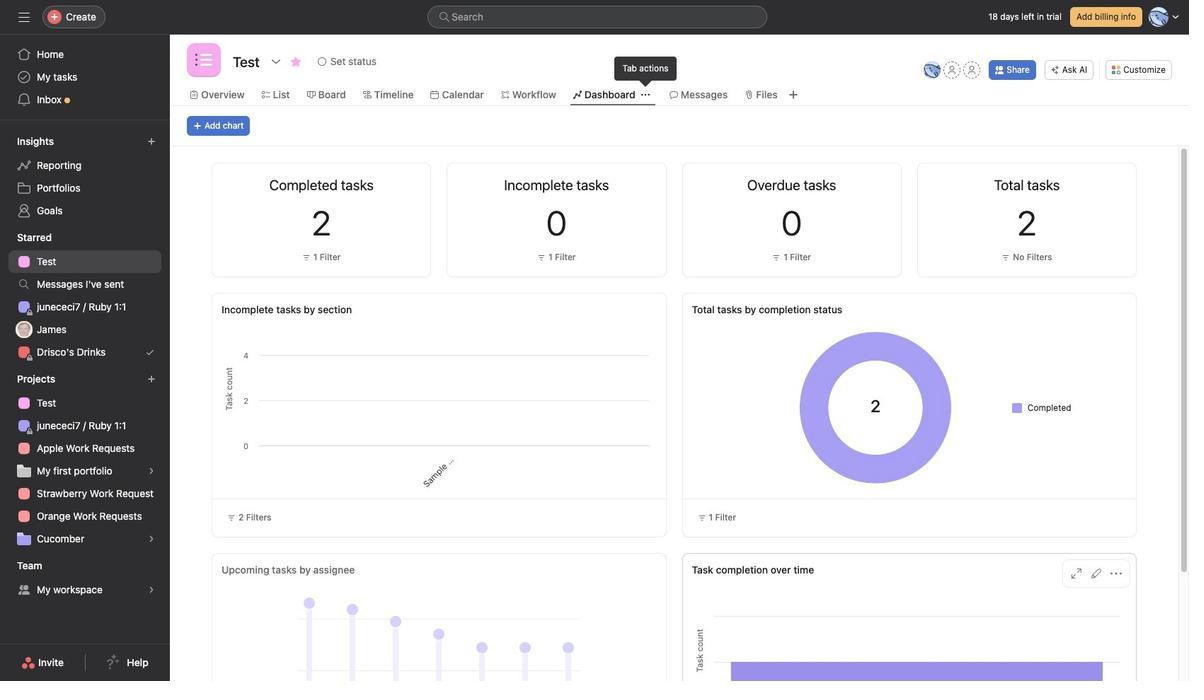Task type: vqa. For each thing, say whether or not it's contained in the screenshot.
Tab actions image
yes



Task type: locate. For each thing, give the bounding box(es) containing it.
see details, cucomber image
[[147, 535, 156, 544]]

add tab image
[[788, 89, 799, 101]]

list box
[[428, 6, 767, 28]]

manage project members image
[[924, 62, 941, 79]]

see details, my first portfolio image
[[147, 467, 156, 476]]

edit chart image
[[1091, 568, 1102, 580]]

new insights image
[[147, 137, 156, 146]]

teams element
[[0, 554, 170, 604]]

None text field
[[229, 49, 263, 74]]

view chart image
[[365, 178, 377, 189], [1071, 568, 1082, 580]]

tooltip
[[614, 57, 677, 85]]

1 horizontal spatial view chart image
[[1071, 568, 1082, 580]]

list image
[[195, 52, 212, 69]]

new project or portfolio image
[[147, 375, 156, 384]]

starred element
[[0, 225, 170, 367]]

hide sidebar image
[[18, 11, 30, 23]]

more actions image
[[1111, 568, 1122, 580]]

projects element
[[0, 367, 170, 554]]

0 vertical spatial view chart image
[[365, 178, 377, 189]]

1 vertical spatial view chart image
[[1071, 568, 1082, 580]]



Task type: describe. For each thing, give the bounding box(es) containing it.
see details, my workspace image
[[147, 586, 156, 595]]

view chart image
[[601, 178, 612, 189]]

insights element
[[0, 129, 170, 225]]

remove from starred image
[[290, 56, 301, 67]]

global element
[[0, 35, 170, 120]]

tab actions image
[[641, 91, 650, 99]]

show options image
[[270, 56, 282, 67]]

0 horizontal spatial view chart image
[[365, 178, 377, 189]]



